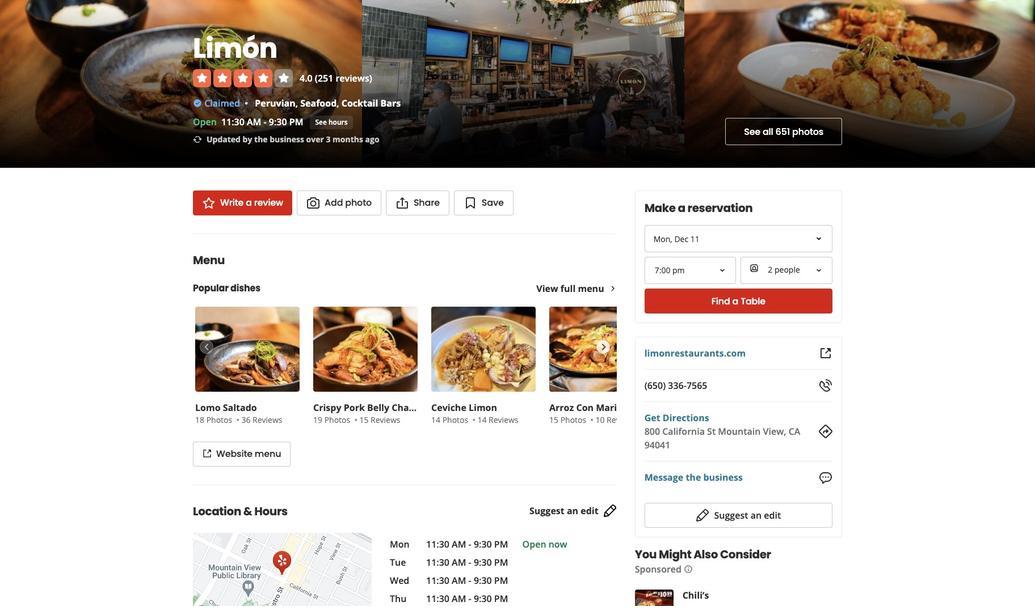 Task type: vqa. For each thing, say whether or not it's contained in the screenshot.
the Business website IMAGE
no



Task type: locate. For each thing, give the bounding box(es) containing it.
0 horizontal spatial 15
[[359, 415, 369, 426]]

limonrestaurants.com link
[[644, 347, 746, 360]]

0 horizontal spatial open
[[193, 116, 217, 128]]

36
[[241, 415, 251, 426]]

9:30 for tue
[[474, 557, 492, 569]]

19
[[313, 415, 322, 426]]

menu left 14 chevron right outline image in the top of the page
[[578, 283, 604, 295]]

0 horizontal spatial suggest an edit
[[529, 505, 599, 518]]

11:30 right wed
[[426, 575, 449, 587]]

photos down crispy
[[324, 415, 350, 426]]

1 14 from the left
[[431, 415, 440, 426]]

an up now
[[567, 505, 578, 518]]

chili's
[[683, 589, 709, 602]]

arroz con mariscos 15 photos
[[549, 402, 636, 426]]

the right by
[[254, 134, 268, 145]]

photos inside ceviche limon 14 photos
[[442, 415, 468, 426]]

pork
[[344, 402, 365, 414]]

open
[[193, 116, 217, 128], [522, 539, 546, 551]]

view
[[536, 283, 558, 295]]

0 horizontal spatial an
[[567, 505, 578, 518]]

photo of limón - mountain view, ca, us. coliflor picante: crispy cauliflower tossed in a spicy mayo sauce. a piqueo to share. image
[[684, 0, 1035, 168]]

1 vertical spatial menu
[[255, 448, 281, 461]]

2 reviews from the left
[[371, 415, 400, 426]]

suggest up open now
[[529, 505, 565, 518]]

updated by the business over 3 months ago
[[207, 134, 379, 145]]

11:30 am - 9:30 pm
[[426, 539, 508, 551], [426, 557, 508, 569], [426, 575, 508, 587], [426, 593, 508, 606]]

11:30 for mon
[[426, 539, 449, 551]]

11:30 for thu
[[426, 593, 449, 606]]

16 claim filled v2 image
[[193, 99, 202, 108]]

see all 651 photos link
[[725, 118, 842, 145]]

see left all
[[744, 125, 760, 138]]

find a table link
[[644, 289, 833, 314]]

photos inside lomo saltado 18 photos
[[206, 415, 232, 426]]

, left seafood link
[[296, 97, 298, 110]]

also
[[694, 547, 718, 563]]

1 horizontal spatial 15
[[549, 415, 558, 426]]

popular
[[193, 282, 229, 295]]

1 horizontal spatial 14
[[478, 415, 487, 426]]

16 external link v2 image
[[203, 450, 212, 459]]

next image
[[597, 341, 609, 354]]

a right find
[[732, 295, 738, 308]]

1 11:30 am - 9:30 pm from the top
[[426, 539, 508, 551]]

crispy pork belly chaufa 19 photos
[[313, 402, 424, 426]]

limonrestaurants.com
[[644, 347, 746, 360]]

1 horizontal spatial menu
[[578, 283, 604, 295]]

1 horizontal spatial 24 pencil v2 image
[[696, 509, 710, 522]]

ceviche limon image
[[431, 307, 536, 392]]

1 15 from the left
[[359, 415, 369, 426]]

14 reviews
[[478, 415, 518, 426]]

15 inside arroz con mariscos 15 photos
[[549, 415, 558, 426]]

36 reviews
[[241, 415, 282, 426]]

(650) 336-7565
[[644, 380, 707, 392]]

chaufa
[[392, 402, 424, 414]]

0 horizontal spatial 14
[[431, 415, 440, 426]]

mountain
[[718, 426, 761, 438]]

a right "make"
[[678, 200, 685, 216]]

suggest an edit up consider
[[714, 509, 781, 522]]

photos down ceviche
[[442, 415, 468, 426]]

0 horizontal spatial see
[[315, 117, 327, 127]]

1 vertical spatial open
[[522, 539, 546, 551]]

see
[[315, 117, 327, 127], [744, 125, 760, 138]]

1 horizontal spatial open
[[522, 539, 546, 551]]

location & hours element
[[175, 485, 635, 607]]

business left over
[[270, 134, 304, 145]]

view,
[[763, 426, 786, 438]]

see left hours
[[315, 117, 327, 127]]

an
[[567, 505, 578, 518], [751, 509, 762, 522]]

14
[[431, 415, 440, 426], [478, 415, 487, 426]]

open inside location & hours element
[[522, 539, 546, 551]]

- for thu
[[469, 593, 471, 606]]

menu right website
[[255, 448, 281, 461]]

1 horizontal spatial suggest an edit
[[714, 509, 781, 522]]

16 refresh v2 image
[[193, 135, 202, 144]]

3 photos from the left
[[442, 415, 468, 426]]

0 vertical spatial menu
[[578, 283, 604, 295]]

11:30 right tue
[[426, 557, 449, 569]]

2 photos from the left
[[324, 415, 350, 426]]

get directions 800 california st mountain view, ca 94041
[[644, 412, 800, 452]]

24 camera v2 image
[[307, 196, 320, 210]]

photos down the con
[[560, 415, 586, 426]]

months
[[333, 134, 363, 145]]

1 horizontal spatial an
[[751, 509, 762, 522]]

menu element
[[175, 234, 656, 467]]

1 vertical spatial the
[[686, 472, 701, 484]]

reviews down mariscos
[[607, 415, 636, 426]]

1 horizontal spatial the
[[686, 472, 701, 484]]

st
[[707, 426, 716, 438]]

reviews down limon
[[489, 415, 518, 426]]

the
[[254, 134, 268, 145], [686, 472, 701, 484]]

you
[[635, 547, 657, 563]]

claimed
[[204, 97, 240, 110]]

1 horizontal spatial edit
[[764, 509, 781, 522]]

get
[[644, 412, 660, 424]]

photos
[[792, 125, 823, 138]]

24 external link v2 image
[[819, 347, 833, 360]]

24 star v2 image
[[202, 196, 216, 210]]

- for tue
[[469, 557, 471, 569]]

14 down limon
[[478, 415, 487, 426]]

2 15 from the left
[[549, 415, 558, 426]]

seafood link
[[300, 97, 337, 110]]

11:30 right mon
[[426, 539, 449, 551]]

reviews)
[[336, 72, 372, 85]]

15 down the arroz
[[549, 415, 558, 426]]

full
[[561, 283, 576, 295]]

- for wed
[[469, 575, 471, 587]]

pm for tue
[[494, 557, 508, 569]]

make
[[644, 200, 676, 216]]

open now
[[522, 539, 567, 551]]

menu
[[578, 283, 604, 295], [255, 448, 281, 461]]

suggest
[[529, 505, 565, 518], [714, 509, 748, 522]]

0 horizontal spatial menu
[[255, 448, 281, 461]]

peruvian
[[255, 97, 296, 110]]

15 down 'pork'
[[359, 415, 369, 426]]

0 horizontal spatial the
[[254, 134, 268, 145]]

ago
[[365, 134, 379, 145]]

message the business button
[[644, 471, 743, 485]]

7565
[[687, 380, 707, 392]]

0 horizontal spatial edit
[[581, 505, 599, 518]]

0 vertical spatial open
[[193, 116, 217, 128]]

suggest up consider
[[714, 509, 748, 522]]

3 reviews from the left
[[489, 415, 518, 426]]

business inside button
[[703, 472, 743, 484]]

(650)
[[644, 380, 666, 392]]

ceviche
[[431, 402, 466, 414]]

edit inside location & hours element
[[581, 505, 599, 518]]

limón
[[193, 30, 277, 68]]

open left now
[[522, 539, 546, 551]]

14 down ceviche
[[431, 415, 440, 426]]

pm for wed
[[494, 575, 508, 587]]

a right "write"
[[246, 196, 252, 209]]

add photo
[[325, 196, 372, 209]]

4 11:30 am - 9:30 pm from the top
[[426, 593, 508, 606]]

14 chevron right outline image
[[609, 285, 617, 293]]

0 horizontal spatial ,
[[296, 97, 298, 110]]

0 horizontal spatial suggest
[[529, 505, 565, 518]]

suggest an edit up now
[[529, 505, 599, 518]]

reviews for limon
[[489, 415, 518, 426]]

3 11:30 am - 9:30 pm from the top
[[426, 575, 508, 587]]

an up consider
[[751, 509, 762, 522]]

1 horizontal spatial a
[[678, 200, 685, 216]]

1 horizontal spatial business
[[703, 472, 743, 484]]

24 share v2 image
[[395, 196, 409, 210]]

over
[[306, 134, 324, 145]]

Select a date text field
[[644, 225, 833, 253]]

, up hours
[[337, 97, 339, 110]]

the right message
[[686, 472, 701, 484]]

11:30 right thu on the bottom
[[426, 593, 449, 606]]

24 pencil v2 image
[[603, 505, 617, 518], [696, 509, 710, 522]]

tue
[[390, 557, 406, 569]]

1 reviews from the left
[[253, 415, 282, 426]]

0 horizontal spatial a
[[246, 196, 252, 209]]

menu
[[193, 253, 225, 268]]

pm for thu
[[494, 593, 508, 606]]

crispy pork belly chaufa image
[[313, 307, 418, 392]]

1 vertical spatial business
[[703, 472, 743, 484]]

None field
[[741, 257, 833, 284], [646, 258, 735, 283], [741, 257, 833, 284], [646, 258, 735, 283]]

4 photos from the left
[[560, 415, 586, 426]]

photos down lomo at the left bottom
[[206, 415, 232, 426]]

4 reviews from the left
[[607, 415, 636, 426]]

see inside 'see hours' link
[[315, 117, 327, 127]]

open up 16 refresh v2 icon
[[193, 116, 217, 128]]

see inside the see all 651 photos 'link'
[[744, 125, 760, 138]]

reviews down belly
[[371, 415, 400, 426]]

24 pencil v2 image inside the suggest an edit button
[[696, 509, 710, 522]]

a for make
[[678, 200, 685, 216]]

might
[[659, 547, 691, 563]]

add
[[325, 196, 343, 209]]

(251
[[315, 72, 333, 85]]

11:30 for wed
[[426, 575, 449, 587]]

make a reservation
[[644, 200, 753, 216]]

see hours
[[315, 117, 348, 127]]

0 vertical spatial the
[[254, 134, 268, 145]]

1 horizontal spatial ,
[[337, 97, 339, 110]]

an inside location & hours element
[[567, 505, 578, 518]]

1 horizontal spatial suggest
[[714, 509, 748, 522]]

suggest inside button
[[714, 509, 748, 522]]

,
[[296, 97, 298, 110], [337, 97, 339, 110]]

4.0
[[300, 72, 313, 85]]

menu inside website menu link
[[255, 448, 281, 461]]

photo
[[345, 196, 372, 209]]

all
[[763, 125, 773, 138]]

find a table
[[711, 295, 766, 308]]

1 horizontal spatial see
[[744, 125, 760, 138]]

2 horizontal spatial a
[[732, 295, 738, 308]]

consider
[[720, 547, 771, 563]]

edit inside button
[[764, 509, 781, 522]]

11:30 am - 9:30 pm for mon
[[426, 539, 508, 551]]

saltado
[[223, 402, 257, 414]]

thu
[[390, 593, 407, 606]]

9:30
[[269, 116, 287, 128], [474, 539, 492, 551], [474, 557, 492, 569], [474, 575, 492, 587], [474, 593, 492, 606]]

business up the suggest an edit button
[[703, 472, 743, 484]]

am for wed
[[452, 575, 466, 587]]

10 reviews
[[596, 415, 636, 426]]

10
[[596, 415, 605, 426]]

dishes
[[230, 282, 260, 295]]

reviews right 36
[[253, 415, 282, 426]]

15
[[359, 415, 369, 426], [549, 415, 558, 426]]

reviews
[[253, 415, 282, 426], [371, 415, 400, 426], [489, 415, 518, 426], [607, 415, 636, 426]]

0 vertical spatial business
[[270, 134, 304, 145]]

open 11:30 am - 9:30 pm
[[193, 116, 303, 128]]

bars
[[381, 97, 401, 110]]

1 photos from the left
[[206, 415, 232, 426]]

2 11:30 am - 9:30 pm from the top
[[426, 557, 508, 569]]



Task type: describe. For each thing, give the bounding box(es) containing it.
photos inside arroz con mariscos 15 photos
[[560, 415, 586, 426]]

review
[[254, 196, 283, 209]]

cocktail
[[341, 97, 378, 110]]

ceviche limon 14 photos
[[431, 402, 497, 426]]

reviews for pork
[[371, 415, 400, 426]]

chili's link
[[683, 589, 709, 602]]

0 horizontal spatial 24 pencil v2 image
[[603, 505, 617, 518]]

see hours link
[[310, 116, 353, 129]]

view full menu
[[536, 283, 604, 295]]

arroz
[[549, 402, 574, 414]]

9:30 for mon
[[474, 539, 492, 551]]

the inside button
[[686, 472, 701, 484]]

hours
[[254, 504, 288, 520]]

2 14 from the left
[[478, 415, 487, 426]]

share button
[[386, 191, 449, 216]]

now
[[549, 539, 567, 551]]

website
[[216, 448, 252, 461]]

9:30 for wed
[[474, 575, 492, 587]]

seafood
[[300, 97, 337, 110]]

14 inside ceviche limon 14 photos
[[431, 415, 440, 426]]

an inside button
[[751, 509, 762, 522]]

0 horizontal spatial business
[[270, 134, 304, 145]]

ca
[[789, 426, 800, 438]]

am for mon
[[452, 539, 466, 551]]

18
[[195, 415, 204, 426]]

save button
[[454, 191, 513, 216]]

updated
[[207, 134, 241, 145]]

reviews for con
[[607, 415, 636, 426]]

website menu
[[216, 448, 281, 461]]

message
[[644, 472, 683, 484]]

popular dishes
[[193, 282, 260, 295]]

lomo saltado image
[[195, 307, 300, 392]]

california
[[662, 426, 705, 438]]

reviews for saltado
[[253, 415, 282, 426]]

suggest an edit inside suggest an edit link
[[529, 505, 599, 518]]

get directions link
[[644, 412, 709, 424]]

11:30 am - 9:30 pm for wed
[[426, 575, 508, 587]]

photos inside crispy pork belly chaufa 19 photos
[[324, 415, 350, 426]]

see for see hours
[[315, 117, 327, 127]]

suggest an edit button
[[644, 503, 833, 528]]

24 directions v2 image
[[819, 425, 833, 439]]

94041
[[644, 439, 670, 452]]

arroz con mariscos image
[[549, 307, 654, 392]]

3
[[326, 134, 331, 145]]

photo of limón - mountain view, ca, us. lomo saltado: a traditional peruvian favorite. wok stir fried beef, tomatoes, onions, ginger-infused soy sauce, french fries, jasmine rice. image
[[0, 0, 362, 168]]

crispy
[[313, 402, 341, 414]]

belly
[[367, 402, 389, 414]]

open for open now
[[522, 539, 546, 551]]

con
[[576, 402, 594, 414]]

24 phone v2 image
[[819, 379, 833, 393]]

336-
[[668, 380, 687, 392]]

see for see all 651 photos
[[744, 125, 760, 138]]

open for open 11:30 am - 9:30 pm
[[193, 116, 217, 128]]

24 save outline v2 image
[[464, 196, 477, 210]]

location & hours
[[193, 504, 288, 520]]

- for mon
[[469, 539, 471, 551]]

photo of limón - mountain view, ca, us. bar area image
[[362, 0, 684, 168]]

(251 reviews) link
[[315, 72, 372, 85]]

24 message v2 image
[[819, 471, 833, 485]]

2 , from the left
[[337, 97, 339, 110]]

4 star rating image
[[193, 69, 293, 87]]

&
[[243, 504, 252, 520]]

mon
[[390, 539, 410, 551]]

suggest an edit inside the suggest an edit button
[[714, 509, 781, 522]]

peruvian link
[[255, 97, 296, 110]]

limon
[[469, 402, 497, 414]]

write a review link
[[193, 191, 292, 216]]

location
[[193, 504, 241, 520]]

16 info v2 image
[[684, 566, 693, 575]]

wed
[[390, 575, 409, 587]]

mariscos
[[596, 402, 636, 414]]

pm for mon
[[494, 539, 508, 551]]

find
[[711, 295, 730, 308]]

view full menu link
[[536, 283, 617, 295]]

previous image
[[200, 341, 212, 354]]

peruvian , seafood , cocktail bars
[[255, 97, 401, 110]]

write a review
[[220, 196, 283, 209]]

you might also consider
[[635, 547, 771, 563]]

save
[[482, 196, 504, 209]]

share
[[414, 196, 440, 209]]

suggest inside location & hours element
[[529, 505, 565, 518]]

website menu link
[[193, 442, 291, 467]]

15 reviews
[[359, 415, 400, 426]]

am for tue
[[452, 557, 466, 569]]

11:30 am - 9:30 pm for tue
[[426, 557, 508, 569]]

11:30 up updated
[[221, 116, 245, 128]]

hours
[[329, 117, 348, 127]]

directions
[[663, 412, 709, 424]]

1 , from the left
[[296, 97, 298, 110]]

11:30 for tue
[[426, 557, 449, 569]]

11:30 am - 9:30 pm for thu
[[426, 593, 508, 606]]

see all 651 photos
[[744, 125, 823, 138]]

a for find
[[732, 295, 738, 308]]

sponsored
[[635, 563, 682, 576]]

a for write
[[246, 196, 252, 209]]

write
[[220, 196, 244, 209]]

651
[[776, 125, 790, 138]]

table
[[741, 295, 766, 308]]

message the business
[[644, 472, 743, 484]]

9:30 for thu
[[474, 593, 492, 606]]

add photo link
[[297, 191, 381, 216]]

map image
[[193, 533, 372, 607]]

am for thu
[[452, 593, 466, 606]]

4.0 (251 reviews)
[[300, 72, 372, 85]]



